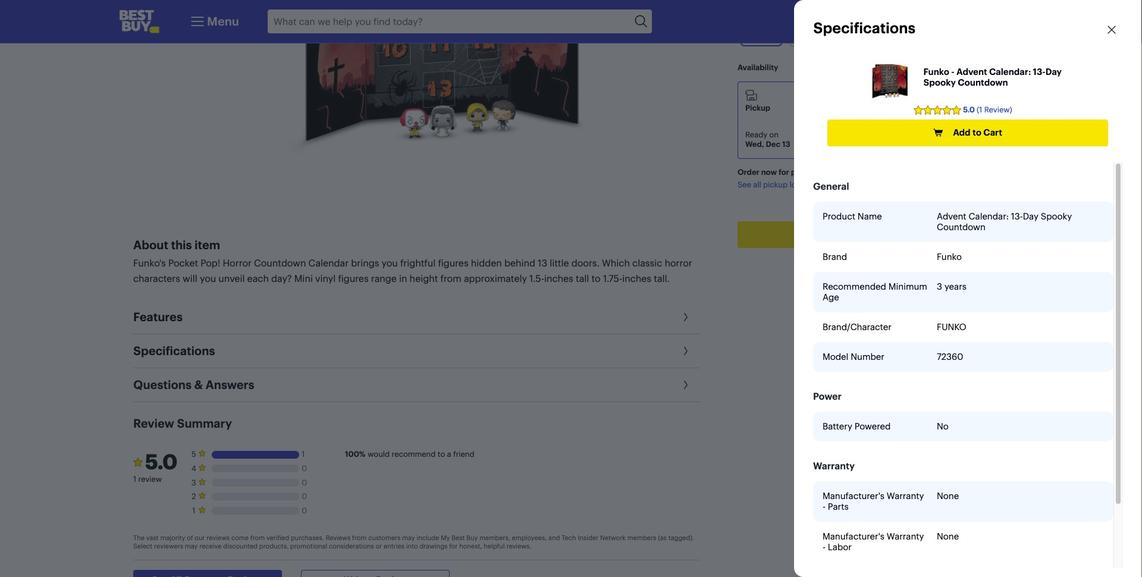 Task type: describe. For each thing, give the bounding box(es) containing it.
advent inside advent calendar: 13-day spooky countdown
[[937, 211, 967, 222]]

unveil
[[219, 272, 245, 284]]

friend
[[453, 449, 475, 459]]

caret-right icon image for specifications
[[678, 344, 692, 358]]

behind
[[505, 257, 535, 269]]

specifications button
[[133, 335, 700, 368]]

13- inside advent calendar: 13-day spooky countdown
[[1011, 211, 1023, 222]]

questions & answers
[[133, 377, 254, 392]]

spooky inside advent calendar: 13-day spooky countdown
[[1041, 211, 1072, 222]]

age
[[823, 292, 839, 303]]

vast
[[146, 534, 159, 542]]

now
[[761, 167, 777, 177]]

0 vertical spatial figures
[[438, 257, 469, 269]]

each
[[247, 272, 269, 284]]

questions
[[133, 377, 192, 392]]

mini
[[294, 272, 313, 284]]

see
[[738, 180, 751, 189]]

dec inside order now for pickup on wed, dec 13 at compton see all pickup locations
[[850, 167, 865, 177]]

review
[[133, 416, 174, 431]]

include
[[417, 534, 439, 542]]

battery
[[823, 421, 853, 432]]

2
[[192, 492, 196, 501]]

this
[[171, 238, 192, 252]]

cart for the bottommost add to cart button
[[871, 228, 890, 240]]

warranty for manufacturer's warranty - parts
[[887, 490, 924, 502]]

72360
[[937, 351, 964, 362]]

powered
[[855, 421, 891, 432]]

0 vertical spatial 1
[[302, 449, 305, 459]]

0 horizontal spatial from
[[250, 534, 265, 542]]

order
[[738, 167, 760, 177]]

locations
[[790, 180, 823, 189]]

for inside order now for pickup on wed, dec 13 at compton see all pickup locations
[[779, 167, 789, 177]]

for inside the vast majority of our reviews come from verified purchases. reviews from customers may include my best buy members, employees, and tech insider network members (as tagged). select reviewers may receive discounted products, promotional considerations or entries into drawings for honest, helpful reviews.
[[449, 542, 458, 550]]

1 vertical spatial 1
[[133, 474, 136, 484]]

the vast majority of our reviews come from verified purchases. reviews from customers may include my best buy members, employees, and tech insider network members (as tagged). select reviewers may receive discounted products, promotional considerations or entries into drawings for honest, helpful reviews.
[[133, 534, 694, 550]]

12
[[852, 139, 860, 149]]

availability
[[738, 63, 778, 72]]

receive
[[199, 542, 222, 550]]

see all pickup locations button
[[738, 180, 823, 190]]

(1
[[977, 105, 982, 114]]

discounted
[[223, 542, 258, 550]]

little
[[550, 257, 569, 269]]

0 vertical spatial add
[[953, 127, 971, 138]]

helpful
[[484, 542, 505, 550]]

pop!
[[201, 257, 220, 269]]

review summary
[[133, 416, 232, 431]]

3 years
[[937, 281, 967, 292]]

funko's
[[133, 257, 166, 269]]

3 for 3 years
[[937, 281, 942, 292]]

features
[[133, 310, 183, 324]]

name
[[858, 211, 882, 222]]

no
[[937, 421, 949, 432]]

to left 'a'
[[438, 449, 445, 459]]

order now for pickup on wed, dec 13 at compton see all pickup locations
[[738, 167, 920, 189]]

0 for 1
[[302, 506, 307, 515]]

review)
[[985, 105, 1012, 114]]

into
[[406, 542, 418, 550]]

by
[[840, 130, 849, 139]]

approximately
[[464, 272, 527, 284]]

main element
[[188, 10, 239, 33]]

0 vertical spatial warranty
[[813, 460, 855, 472]]

members,
[[480, 534, 510, 542]]

- for manufacturer's warranty - parts
[[823, 501, 826, 512]]

none for manufacturer's warranty - parts
[[937, 490, 959, 502]]

dec inside get it by tue, dec 12
[[835, 139, 850, 149]]

brand/character
[[823, 321, 892, 333]]

warranty for manufacturer's warranty - labor
[[887, 531, 924, 542]]

- for manufacturer's warranty - labor
[[823, 542, 826, 553]]

manufacturer's warranty - parts
[[823, 490, 924, 512]]

which
[[602, 257, 630, 269]]

in
[[399, 272, 407, 284]]

0 horizontal spatial figures
[[338, 272, 369, 284]]

honest,
[[459, 542, 482, 550]]

recommended
[[823, 281, 886, 292]]

members
[[628, 534, 656, 542]]

all
[[753, 180, 761, 189]]

years
[[945, 281, 967, 292]]

pickup
[[745, 103, 771, 112]]

100 % would recommend to a friend
[[345, 449, 475, 459]]

1 inches from the left
[[544, 272, 573, 284]]

calendar: inside funko - advent calendar: 13-day spooky countdown
[[989, 66, 1031, 78]]

number
[[851, 351, 885, 362]]

at
[[876, 167, 883, 177]]

a
[[447, 449, 451, 459]]

power
[[813, 390, 842, 402]]

purchases.
[[291, 534, 324, 542]]

the
[[133, 534, 145, 542]]

0 horizontal spatial pickup
[[763, 180, 788, 189]]

13 inside ready on wed, dec 13
[[782, 139, 790, 149]]

questions & answers button
[[133, 377, 700, 392]]

day?
[[271, 272, 292, 284]]

1 horizontal spatial from
[[352, 534, 367, 542]]

5.0 (1 review)
[[963, 105, 1012, 114]]

hidden
[[471, 257, 502, 269]]

manufacturer's warranty - labor
[[823, 531, 924, 553]]

4
[[191, 463, 196, 473]]

&
[[194, 377, 203, 392]]

close image
[[1106, 24, 1118, 36]]

1 review
[[133, 474, 162, 484]]

0 horizontal spatial may
[[185, 542, 198, 550]]

to inside about this item funko's pocket pop! horror countdown calendar brings you frightful figures hidden behind 13 little doors. which classic horror characters will you unveil each day? mini vinyl figures range in height from approximately 1.5-inches tall to 1.75-inches tall.
[[592, 272, 601, 284]]

0 for 3
[[302, 478, 307, 487]]

calendar
[[309, 257, 349, 269]]

5.0 for 5.0
[[145, 449, 178, 475]]

best
[[452, 534, 465, 542]]

5
[[192, 449, 196, 459]]

my
[[441, 534, 450, 542]]



Task type: vqa. For each thing, say whether or not it's contained in the screenshot.
 email field
no



Task type: locate. For each thing, give the bounding box(es) containing it.
you up range
[[382, 257, 398, 269]]

horror
[[665, 257, 692, 269]]

from left or
[[352, 534, 367, 542]]

0 vertical spatial 5.0
[[963, 105, 975, 114]]

warranty down battery
[[813, 460, 855, 472]]

0 horizontal spatial 1
[[133, 474, 136, 484]]

1 horizontal spatial 5.0
[[963, 105, 975, 114]]

countdown inside funko - advent calendar: 13-day spooky countdown
[[958, 77, 1008, 88]]

1 vertical spatial specifications
[[133, 344, 215, 358]]

3 left years
[[937, 281, 942, 292]]

0 vertical spatial calendar:
[[989, 66, 1031, 78]]

minimum
[[889, 281, 928, 292]]

1 vertical spatial advent
[[937, 211, 967, 222]]

countdown left save icon
[[937, 221, 986, 233]]

may left include
[[402, 534, 415, 542]]

advent calendar: 13-day spooky countdown
[[937, 211, 1072, 233]]

inches down the "little"
[[544, 272, 573, 284]]

%
[[359, 449, 365, 459]]

cart down 5.0 (1 review)
[[984, 127, 1002, 138]]

1 vertical spatial cart
[[871, 228, 890, 240]]

get
[[818, 130, 831, 139]]

3 up 2
[[191, 478, 196, 487]]

0
[[302, 463, 307, 473], [302, 478, 307, 487], [302, 492, 307, 501], [302, 506, 307, 515]]

on up general
[[818, 167, 828, 177]]

1.5-
[[530, 272, 544, 284]]

manufacturer's for labor
[[823, 531, 885, 542]]

1 horizontal spatial specifications
[[813, 19, 916, 37]]

0 horizontal spatial wed,
[[745, 139, 764, 149]]

add to cart button
[[828, 119, 1108, 146], [738, 221, 972, 248]]

0 vertical spatial you
[[382, 257, 398, 269]]

funko right funko - advent calendar: 13-day spooky countdown image
[[924, 66, 950, 78]]

0 vertical spatial 13
[[782, 139, 790, 149]]

1 vertical spatial 5.0
[[145, 449, 178, 475]]

0 vertical spatial 3
[[937, 281, 942, 292]]

manufacturer's up the manufacturer's warranty - labor
[[823, 490, 885, 502]]

1 vertical spatial 13-
[[1011, 211, 1023, 222]]

13 left at
[[866, 167, 874, 177]]

- inside funko - advent calendar: 13-day spooky countdown
[[952, 66, 955, 78]]

0 vertical spatial spooky
[[924, 77, 956, 88]]

1 caret-right icon image from the top
[[678, 310, 692, 324]]

to
[[973, 127, 982, 138], [860, 228, 869, 240], [592, 272, 601, 284], [438, 449, 445, 459]]

entries
[[384, 542, 405, 550]]

(as
[[658, 534, 667, 542]]

0 vertical spatial -
[[952, 66, 955, 78]]

from right height at the top of page
[[441, 272, 462, 284]]

add to cart button down (1
[[828, 119, 1108, 146]]

product name
[[823, 211, 882, 222]]

manufacturer's for parts
[[823, 490, 885, 502]]

0 vertical spatial for
[[779, 167, 789, 177]]

advent inside funko - advent calendar: 13-day spooky countdown
[[957, 66, 987, 78]]

13
[[782, 139, 790, 149], [866, 167, 874, 177], [538, 257, 547, 269]]

specifications
[[813, 19, 916, 37], [133, 344, 215, 358]]

1 vertical spatial on
[[818, 167, 828, 177]]

0 horizontal spatial inches
[[544, 272, 573, 284]]

1 vertical spatial add to cart button
[[738, 221, 972, 248]]

funko for funko
[[937, 251, 962, 262]]

inches down "classic"
[[622, 272, 652, 284]]

1 horizontal spatial on
[[818, 167, 828, 177]]

to right tall
[[592, 272, 601, 284]]

1 vertical spatial spooky
[[1041, 211, 1072, 222]]

parts
[[828, 501, 849, 512]]

of
[[187, 534, 193, 542]]

products,
[[259, 542, 289, 550]]

1 vertical spatial for
[[449, 542, 458, 550]]

caret-right icon image inside the features button
[[678, 310, 692, 324]]

add to cart for top add to cart button
[[953, 127, 1002, 138]]

add down product name
[[840, 228, 858, 240]]

1 horizontal spatial 3
[[937, 281, 942, 292]]

funko inside funko - advent calendar: 13-day spooky countdown
[[924, 66, 950, 78]]

1 horizontal spatial cart
[[984, 127, 1002, 138]]

3
[[937, 281, 942, 292], [191, 478, 196, 487]]

day inside funko - advent calendar: 13-day spooky countdown
[[1046, 66, 1062, 78]]

0 vertical spatial advent
[[957, 66, 987, 78]]

caret-right icon image
[[678, 310, 692, 324], [678, 344, 692, 358]]

1 horizontal spatial add to cart
[[953, 127, 1002, 138]]

countdown inside advent calendar: 13-day spooky countdown
[[937, 221, 986, 233]]

cart for top add to cart button
[[984, 127, 1002, 138]]

spooky inside funko - advent calendar: 13-day spooky countdown
[[924, 77, 956, 88]]

for left honest,
[[449, 542, 458, 550]]

5.0
[[963, 105, 975, 114], [145, 449, 178, 475]]

4 0 from the top
[[302, 506, 307, 515]]

1 vertical spatial -
[[823, 501, 826, 512]]

reviews
[[207, 534, 230, 542]]

0 horizontal spatial cart
[[871, 228, 890, 240]]

1 horizontal spatial wed,
[[829, 167, 848, 177]]

1 vertical spatial caret-right icon image
[[678, 344, 692, 358]]

Type to search. Navigate forward to hear suggestions text field
[[268, 10, 632, 33]]

1 horizontal spatial may
[[402, 534, 415, 542]]

funko for funko - advent calendar: 13-day spooky countdown
[[924, 66, 950, 78]]

manufacturer's
[[823, 490, 885, 502], [823, 531, 885, 542]]

from inside about this item funko's pocket pop! horror countdown calendar brings you frightful figures hidden behind 13 little doors. which classic horror characters will you unveil each day? mini vinyl figures range in height from approximately 1.5-inches tall to 1.75-inches tall.
[[441, 272, 462, 284]]

add to cart
[[953, 127, 1002, 138], [840, 228, 890, 240]]

0 vertical spatial on
[[770, 130, 779, 139]]

features button
[[133, 301, 700, 334]]

1 vertical spatial wed,
[[829, 167, 848, 177]]

1 horizontal spatial you
[[382, 257, 398, 269]]

verified
[[267, 534, 289, 542]]

about
[[133, 238, 168, 252]]

13 inside about this item funko's pocket pop! horror countdown calendar brings you frightful figures hidden behind 13 little doors. which classic horror characters will you unveil each day? mini vinyl figures range in height from approximately 1.5-inches tall to 1.75-inches tall.
[[538, 257, 547, 269]]

to down (1
[[973, 127, 982, 138]]

reviews
[[326, 534, 351, 542]]

0 horizontal spatial spooky
[[924, 77, 956, 88]]

add to cart down name
[[840, 228, 890, 240]]

1 vertical spatial none
[[937, 531, 959, 542]]

add down 5.0 (1 review)
[[953, 127, 971, 138]]

warranty inside manufacturer's warranty - parts
[[887, 490, 924, 502]]

to down name
[[860, 228, 869, 240]]

funko / nightmare before christmas. available. image
[[843, 9, 875, 41]]

warranty up the manufacturer's warranty - labor
[[887, 490, 924, 502]]

network
[[600, 534, 626, 542]]

about this item funko's pocket pop! horror countdown calendar brings you frightful figures hidden behind 13 little doors. which classic horror characters will you unveil each day? mini vinyl figures range in height from approximately 1.5-inches tall to 1.75-inches tall.
[[133, 238, 692, 284]]

0 vertical spatial wed,
[[745, 139, 764, 149]]

or
[[376, 542, 382, 550]]

1 manufacturer's from the top
[[823, 490, 885, 502]]

2 vertical spatial warranty
[[887, 531, 924, 542]]

summary
[[177, 416, 232, 431]]

2 vertical spatial 1
[[192, 506, 195, 515]]

1 horizontal spatial figures
[[438, 257, 469, 269]]

0 horizontal spatial add to cart
[[840, 228, 890, 240]]

1 none from the top
[[937, 490, 959, 502]]

2 horizontal spatial from
[[441, 272, 462, 284]]

come
[[231, 534, 249, 542]]

0 vertical spatial add to cart
[[953, 127, 1002, 138]]

1 vertical spatial figures
[[338, 272, 369, 284]]

0 horizontal spatial on
[[770, 130, 779, 139]]

0 for 4
[[302, 463, 307, 473]]

ready
[[745, 130, 768, 139]]

characters
[[133, 272, 180, 284]]

1 vertical spatial calendar:
[[969, 211, 1009, 222]]

add
[[953, 127, 971, 138], [840, 228, 858, 240]]

get it by tue, dec 12
[[818, 130, 860, 149]]

dec
[[766, 139, 781, 149], [835, 139, 850, 149], [850, 167, 865, 177]]

funko / pokémon image
[[892, 16, 924, 35]]

1 vertical spatial 3
[[191, 478, 196, 487]]

1 vertical spatial add
[[840, 228, 858, 240]]

2 vertical spatial countdown
[[254, 257, 306, 269]]

frightful
[[400, 257, 436, 269]]

funko / dc comics image
[[794, 16, 826, 35]]

1 vertical spatial day
[[1023, 211, 1039, 222]]

considerations
[[329, 542, 374, 550]]

review
[[138, 474, 162, 484]]

0 vertical spatial add to cart button
[[828, 119, 1108, 146]]

manufacturer's down parts
[[823, 531, 885, 542]]

2 horizontal spatial 1
[[302, 449, 305, 459]]

1 vertical spatial you
[[200, 272, 216, 284]]

on inside ready on wed, dec 13
[[770, 130, 779, 139]]

warranty inside the manufacturer's warranty - labor
[[887, 531, 924, 542]]

countdown for advent
[[958, 77, 1008, 88]]

battery powered
[[823, 421, 891, 432]]

from right come
[[250, 534, 265, 542]]

5.0 for 5.0 (1 review)
[[963, 105, 975, 114]]

promotional
[[290, 542, 327, 550]]

- inside manufacturer's warranty - parts
[[823, 501, 826, 512]]

calendar: inside advent calendar: 13-day spooky countdown
[[969, 211, 1009, 222]]

reviews.
[[507, 542, 532, 550]]

countdown up (1
[[958, 77, 1008, 88]]

0 vertical spatial countdown
[[958, 77, 1008, 88]]

1 0 from the top
[[302, 463, 307, 473]]

1 vertical spatial 13
[[866, 167, 874, 177]]

0 horizontal spatial 13-
[[1011, 211, 1023, 222]]

warranty
[[813, 460, 855, 472], [887, 490, 924, 502], [887, 531, 924, 542]]

1 horizontal spatial inches
[[622, 272, 652, 284]]

recommended minimum age
[[823, 281, 928, 303]]

0 horizontal spatial for
[[449, 542, 458, 550]]

3 0 from the top
[[302, 492, 307, 501]]

2 manufacturer's from the top
[[823, 531, 885, 542]]

spooky
[[924, 77, 956, 88], [1041, 211, 1072, 222]]

pickup down now
[[763, 180, 788, 189]]

0 vertical spatial funko
[[924, 66, 950, 78]]

specifications inside specifications button
[[133, 344, 215, 358]]

caret-right icon image for features
[[678, 310, 692, 324]]

model number
[[823, 351, 885, 362]]

answers
[[206, 377, 254, 392]]

height
[[410, 272, 438, 284]]

5.0 left (1
[[963, 105, 975, 114]]

advent
[[957, 66, 987, 78], [937, 211, 967, 222]]

- inside the manufacturer's warranty - labor
[[823, 542, 826, 553]]

manufacturer's inside the manufacturer's warranty - labor
[[823, 531, 885, 542]]

funko
[[937, 321, 967, 333]]

funko up 3 years
[[937, 251, 962, 262]]

1 horizontal spatial 13
[[782, 139, 790, 149]]

countdown inside about this item funko's pocket pop! horror countdown calendar brings you frightful figures hidden behind 13 little doors. which classic horror characters will you unveil each day? mini vinyl figures range in height from approximately 1.5-inches tall to 1.75-inches tall.
[[254, 257, 306, 269]]

0 horizontal spatial 5.0
[[145, 449, 178, 475]]

day inside advent calendar: 13-day spooky countdown
[[1023, 211, 1039, 222]]

13 up 1.5-
[[538, 257, 547, 269]]

doors.
[[572, 257, 600, 269]]

1 vertical spatial warranty
[[887, 490, 924, 502]]

0 vertical spatial manufacturer's
[[823, 490, 885, 502]]

0 vertical spatial caret-right icon image
[[678, 310, 692, 324]]

3 for 3
[[191, 478, 196, 487]]

0 horizontal spatial you
[[200, 272, 216, 284]]

2 0 from the top
[[302, 478, 307, 487]]

majority
[[160, 534, 185, 542]]

may
[[402, 534, 415, 542], [185, 542, 198, 550]]

1 vertical spatial manufacturer's
[[823, 531, 885, 542]]

1 left review
[[133, 474, 136, 484]]

0 vertical spatial pickup
[[791, 167, 816, 177]]

on
[[770, 130, 779, 139], [818, 167, 828, 177]]

wed, inside order now for pickup on wed, dec 13 at compton see all pickup locations
[[829, 167, 848, 177]]

2 inches from the left
[[622, 272, 652, 284]]

2 vertical spatial 13
[[538, 257, 547, 269]]

tall
[[576, 272, 589, 284]]

1 horizontal spatial 13-
[[1033, 66, 1046, 78]]

1 horizontal spatial for
[[779, 167, 789, 177]]

0 vertical spatial cart
[[984, 127, 1002, 138]]

wed, inside ready on wed, dec 13
[[745, 139, 764, 149]]

add to cart button up brand on the top of page
[[738, 221, 972, 248]]

general
[[813, 180, 849, 192]]

figures left hidden
[[438, 257, 469, 269]]

dec up now
[[766, 139, 781, 149]]

2 none from the top
[[937, 531, 959, 542]]

0 vertical spatial specifications
[[813, 19, 916, 37]]

manufacturer's inside manufacturer's warranty - parts
[[823, 490, 885, 502]]

may left receive
[[185, 542, 198, 550]]

cart down name
[[871, 228, 890, 240]]

would
[[368, 449, 390, 459]]

day
[[1046, 66, 1062, 78], [1023, 211, 1039, 222]]

pickup up locations
[[791, 167, 816, 177]]

0 horizontal spatial day
[[1023, 211, 1039, 222]]

1 left 100
[[302, 449, 305, 459]]

calendar: up save icon
[[969, 211, 1009, 222]]

warranty down manufacturer's warranty - parts
[[887, 531, 924, 542]]

1 vertical spatial pickup
[[763, 180, 788, 189]]

0 vertical spatial none
[[937, 490, 959, 502]]

2 horizontal spatial 13
[[866, 167, 874, 177]]

bestbuy.com image
[[119, 10, 159, 33]]

pocket
[[168, 257, 198, 269]]

buy
[[467, 534, 478, 542]]

add to cart for the bottommost add to cart button
[[840, 228, 890, 240]]

1 horizontal spatial spooky
[[1041, 211, 1072, 222]]

classic
[[633, 257, 662, 269]]

13- inside funko - advent calendar: 13-day spooky countdown
[[1033, 66, 1046, 78]]

tall.
[[654, 272, 670, 284]]

caret-right icon image inside specifications button
[[678, 344, 692, 358]]

brings
[[351, 257, 379, 269]]

0 horizontal spatial 3
[[191, 478, 196, 487]]

0 horizontal spatial 13
[[538, 257, 547, 269]]

countdown for item
[[254, 257, 306, 269]]

calendar: up review)
[[989, 66, 1031, 78]]

none for manufacturer's warranty - labor
[[937, 531, 959, 542]]

countdown up day?
[[254, 257, 306, 269]]

5.0 left "4" at the bottom of page
[[145, 449, 178, 475]]

0 for 2
[[302, 492, 307, 501]]

dec inside ready on wed, dec 13
[[766, 139, 781, 149]]

figures down 'brings'
[[338, 272, 369, 284]]

1 vertical spatial add to cart
[[840, 228, 890, 240]]

dec left 12
[[835, 139, 850, 149]]

save image
[[989, 228, 1003, 242]]

wed,
[[745, 139, 764, 149], [829, 167, 848, 177]]

0 vertical spatial day
[[1046, 66, 1062, 78]]

on inside order now for pickup on wed, dec 13 at compton see all pickup locations
[[818, 167, 828, 177]]

1 vertical spatial countdown
[[937, 221, 986, 233]]

dec left at
[[850, 167, 865, 177]]

2 caret-right icon image from the top
[[678, 344, 692, 358]]

100
[[345, 449, 359, 459]]

13 right ready
[[782, 139, 790, 149]]

product
[[823, 211, 856, 222]]

0 horizontal spatial specifications
[[133, 344, 215, 358]]

funko - advent calendar: 13-day spooky countdown image
[[870, 64, 912, 100]]

wed, up order
[[745, 139, 764, 149]]

wed, up general
[[829, 167, 848, 177]]

0 vertical spatial 13-
[[1033, 66, 1046, 78]]

on right ready
[[770, 130, 779, 139]]

13 inside order now for pickup on wed, dec 13 at compton see all pickup locations
[[866, 167, 874, 177]]

you down pop!
[[200, 272, 216, 284]]

for up see all pickup locations button
[[779, 167, 789, 177]]

model
[[823, 351, 849, 362]]

it
[[833, 130, 838, 139]]

figures
[[438, 257, 469, 269], [338, 272, 369, 284]]

1 vertical spatial funko
[[937, 251, 962, 262]]

1.75-
[[603, 272, 622, 284]]

1 horizontal spatial 1
[[192, 506, 195, 515]]

1 horizontal spatial add
[[953, 127, 971, 138]]

add to cart down (1
[[953, 127, 1002, 138]]

2 vertical spatial -
[[823, 542, 826, 553]]

1 horizontal spatial day
[[1046, 66, 1062, 78]]

1 down 2
[[192, 506, 195, 515]]



